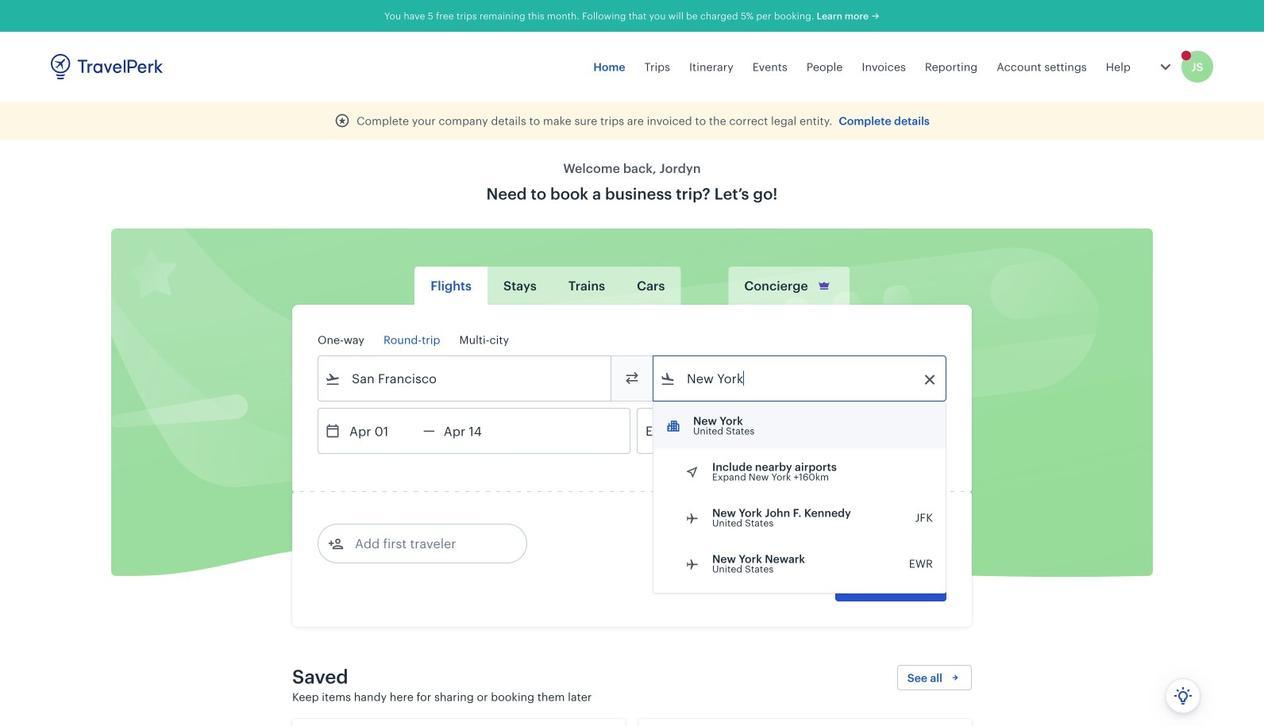 Task type: locate. For each thing, give the bounding box(es) containing it.
From search field
[[341, 366, 590, 391]]

To search field
[[676, 366, 925, 391]]

Return text field
[[435, 409, 518, 453]]



Task type: describe. For each thing, give the bounding box(es) containing it.
Add first traveler search field
[[344, 531, 509, 557]]

Depart text field
[[341, 409, 423, 453]]



